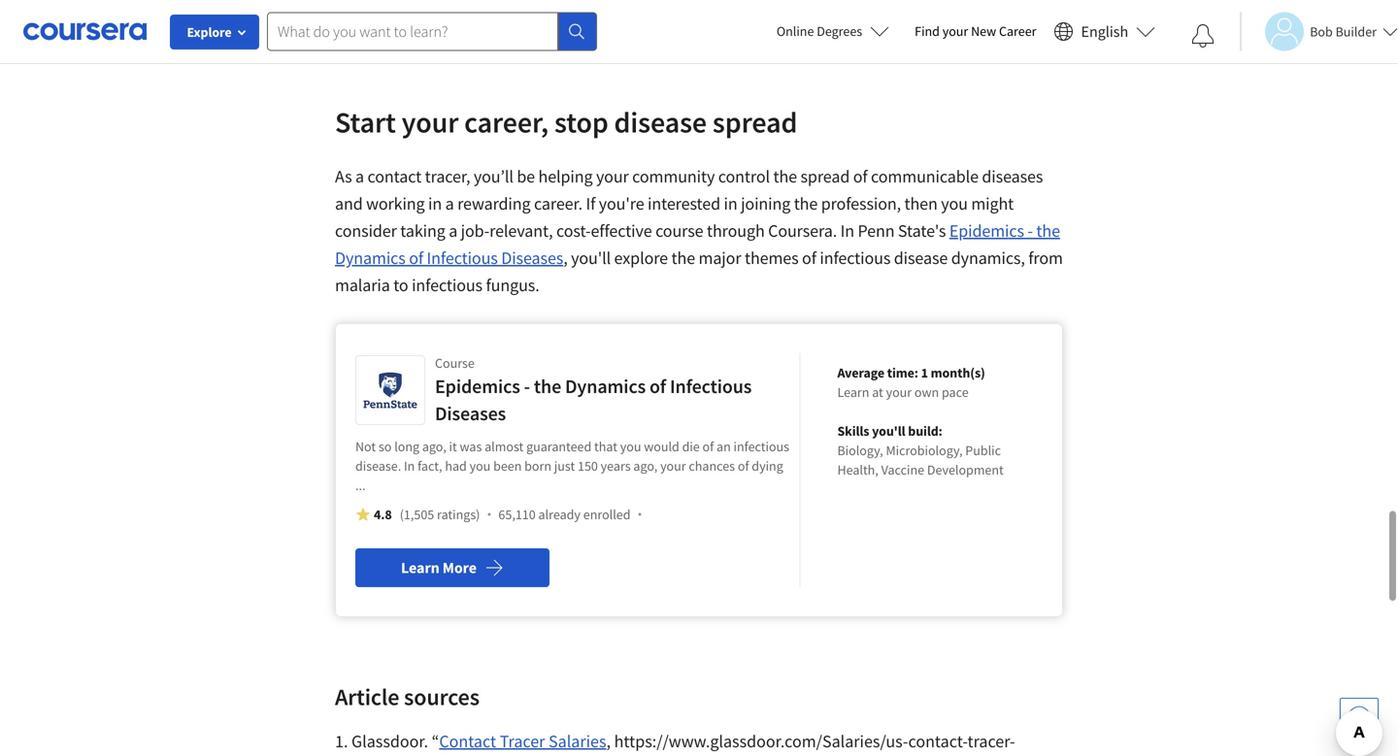 Task type: describe. For each thing, give the bounding box(es) containing it.
2 horizontal spatial infectious
[[820, 247, 891, 269]]

skills you'll build: biology, microbiology, public health, vaccine development
[[837, 422, 1004, 479]]

1 vertical spatial also
[[803, 6, 833, 28]]

career,
[[464, 104, 549, 140]]

you'll for ,
[[571, 247, 611, 269]]

might inside as a contact tracer, you'll be helping your community control the spread of communicable diseases and working in a rewarding career. if you're interested in joining the profession, then you might consider taking a job-relevant, cost-effective course through coursera.   in penn state's
[[971, 193, 1014, 214]]

glassdoor. " contact tracer salaries
[[352, 731, 606, 752]]

0 vertical spatial ago,
[[422, 438, 446, 455]]

of left dying at right bottom
[[738, 457, 749, 475]]

communicable
[[871, 165, 979, 187]]

taking
[[400, 220, 445, 242]]

contact up the "degrees"
[[834, 0, 888, 1]]

learn inside average time: 1 month(s) learn at your own pace
[[837, 383, 869, 401]]

enrolled
[[583, 506, 631, 523]]

infectious inside epidemics - the dynamics of infectious diseases
[[427, 247, 498, 269]]

0 vertical spatial disease
[[614, 104, 707, 140]]

contact
[[439, 731, 496, 752]]

4.8
[[374, 506, 392, 523]]

article
[[335, 682, 399, 712]]

more
[[443, 558, 477, 578]]

can
[[772, 0, 798, 1]]

the inside epidemics - the dynamics of infectious diseases
[[1036, 220, 1060, 242]]

state's
[[898, 220, 946, 242]]

contact down states
[[731, 33, 785, 55]]

contact-
[[908, 731, 968, 752]]

coursera.
[[768, 220, 837, 242]]

fact,
[[418, 457, 442, 475]]

cdc
[[366, 0, 396, 1]]

as
[[335, 165, 352, 187]]

65,110 already enrolled
[[499, 506, 631, 523]]

career.
[[534, 193, 583, 214]]

to
[[393, 274, 408, 296]]

0 vertical spatial also
[[801, 0, 831, 1]]

diseases inside epidemics - the dynamics of infectious diseases
[[501, 247, 563, 269]]

bob builder button
[[1240, 12, 1398, 51]]

1 vertical spatial you
[[620, 438, 641, 455]]

, https://www.glassdoor.com/salaries/us-contact-tracer-
[[335, 731, 1015, 756]]

guaranteed
[[526, 438, 592, 455]]

at
[[872, 383, 883, 401]]

effective
[[591, 220, 652, 242]]

degrees
[[817, 22, 862, 40]]

explore button
[[170, 15, 259, 50]]

from
[[1028, 247, 1063, 269]]

health,
[[837, 461, 878, 479]]

start your career, stop disease spread
[[335, 104, 797, 140]]

disease.
[[355, 457, 401, 475]]

salaries
[[549, 731, 606, 752]]

dynamics,
[[951, 247, 1025, 269]]

contact inside as a contact tracer, you'll be helping your community control the spread of communicable diseases and working in a rewarding career. if you're interested in joining the profession, then you might consider taking a job-relevant, cost-effective course through coursera.   in penn state's
[[368, 165, 422, 187]]

your inside as a contact tracer, you'll be helping your community control the spread of communicable diseases and working in a rewarding career. if you're interested in joining the profession, then you might consider taking a job-relevant, cost-effective course through coursera.   in penn state's
[[596, 165, 629, 187]]

sources
[[404, 682, 480, 712]]

ratings)
[[437, 506, 480, 523]]

you'll
[[474, 165, 513, 187]]

explore
[[187, 23, 232, 41]]

helping
[[538, 165, 593, 187]]

infectious inside course epidemics - the dynamics of infectious diseases
[[670, 374, 752, 398]]

so
[[379, 438, 392, 455]]

tracer,
[[425, 165, 470, 187]]

bob builder
[[1310, 23, 1377, 40]]

would
[[644, 438, 679, 455]]

2 in from the left
[[724, 193, 737, 214]]

and inside as a contact tracer, you'll be helping your community control the spread of communicable diseases and working in a rewarding career. if you're interested in joining the profession, then you might consider taking a job-relevant, cost-effective course through coursera.   in penn state's
[[335, 193, 363, 214]]

0 vertical spatial training
[[493, 0, 549, 1]]

job-
[[461, 220, 489, 242]]

online degrees button
[[761, 10, 905, 52]]

english button
[[1046, 0, 1163, 63]]

1 horizontal spatial ago,
[[633, 457, 658, 475]]

epidemics inside course epidemics - the dynamics of infectious diseases
[[435, 374, 520, 398]]

average time: 1 month(s) learn at your own pace
[[837, 364, 985, 401]]

you inside as a contact tracer, you'll be helping your community control the spread of communicable diseases and working in a rewarding career. if you're interested in joining the profession, then you might consider taking a job-relevant, cost-effective course through coursera.   in penn state's
[[941, 193, 968, 214]]

, you'll explore the major themes of infectious disease dynamics, from malaria to infectious fungus.
[[335, 247, 1063, 296]]

die
[[682, 438, 700, 455]]

epidemics inside epidemics - the dynamics of infectious diseases
[[949, 220, 1024, 242]]

0 vertical spatial offer
[[836, 6, 870, 28]]

some
[[669, 6, 708, 28]]

(1,505
[[400, 506, 434, 523]]

time:
[[887, 364, 918, 381]]

epidemics - the dynamics of infectious diseases link
[[335, 220, 1060, 269]]

...
[[355, 477, 366, 494]]

diseases inside course epidemics - the dynamics of infectious diseases
[[435, 401, 506, 426]]

the inside , you'll explore the major themes of infectious disease dynamics, from malaria to infectious fungus.
[[671, 247, 695, 269]]

learn more
[[401, 558, 477, 578]]

interested
[[648, 193, 720, 214]]

epidemics - the dynamics of infectious diseases
[[335, 220, 1060, 269]]

community
[[632, 165, 715, 187]]

through
[[707, 220, 765, 242]]

skills
[[837, 422, 869, 440]]

was
[[460, 438, 482, 455]]

contact up courses;
[[576, 0, 630, 1]]

1
[[921, 364, 928, 381]]

the
[[335, 0, 362, 1]]

1 in from the left
[[428, 193, 442, 214]]

dynamics inside course epidemics - the dynamics of infectious diseases
[[565, 374, 646, 398]]

you're
[[599, 193, 644, 214]]

start
[[335, 104, 396, 140]]

4.8 (1,505 ratings)
[[374, 506, 480, 523]]

0 horizontal spatial for
[[425, 6, 445, 28]]

department
[[335, 6, 421, 28]]

your inside the not so long ago, it was almost guaranteed that you would die of an infectious disease. in fact, had you been born just 150 years ago, your chances of dying ...
[[660, 457, 686, 475]]

consider
[[335, 220, 397, 242]]

spread inside as a contact tracer, you'll be helping your community control the spread of communicable diseases and working in a rewarding career. if you're interested in joining the profession, then you might consider taking a job-relevant, cost-effective course through coursera.   in penn state's
[[801, 165, 850, 187]]

tracer-
[[968, 731, 1015, 752]]

help center image
[[1348, 706, 1371, 729]]

relevant,
[[489, 220, 553, 242]]



Task type: vqa. For each thing, say whether or not it's contained in the screenshot.
Learner element
no



Task type: locate. For each thing, give the bounding box(es) containing it.
dynamics up that
[[565, 374, 646, 398]]

of down the taking
[[409, 247, 423, 269]]

1 vertical spatial -
[[524, 374, 530, 398]]

, right "tracer" on the left of the page
[[606, 731, 611, 752]]

contact
[[576, 0, 630, 1], [834, 0, 888, 1], [731, 33, 785, 55], [368, 165, 422, 187]]

1 vertical spatial diseases
[[435, 401, 506, 426]]

of left an
[[703, 438, 714, 455]]

ago, down would
[[633, 457, 658, 475]]

1 vertical spatial epidemics
[[435, 374, 520, 398]]

and inside the cdc offers online training for contact tracers as well. you can also contact your local health department for any available training courses; some states might also offer training. some colleges, universities, and private health organizations also offer contact tracer courses.
[[425, 33, 453, 55]]

0 horizontal spatial epidemics
[[435, 374, 520, 398]]

for up the organizations
[[552, 0, 572, 1]]

0 vertical spatial learn
[[837, 383, 869, 401]]

in inside as a contact tracer, you'll be helping your community control the spread of communicable diseases and working in a rewarding career. if you're interested in joining the profession, then you might consider taking a job-relevant, cost-effective course through coursera.   in penn state's
[[840, 220, 854, 242]]

0 horizontal spatial offer
[[693, 33, 727, 55]]

the up coursera.
[[794, 193, 818, 214]]

a right as
[[355, 165, 364, 187]]

learn inside button
[[401, 558, 440, 578]]

1 vertical spatial disease
[[894, 247, 948, 269]]

0 vertical spatial you'll
[[571, 247, 611, 269]]

1 vertical spatial course
[[435, 354, 475, 372]]

ago, left 'it' at the left bottom of page
[[422, 438, 446, 455]]

1 horizontal spatial dynamics
[[565, 374, 646, 398]]

it
[[449, 438, 457, 455]]

offers
[[399, 0, 440, 1]]

1 vertical spatial a
[[445, 193, 454, 214]]

1 horizontal spatial disease
[[894, 247, 948, 269]]

1 horizontal spatial -
[[1028, 220, 1033, 242]]

150
[[578, 457, 598, 475]]

long
[[394, 438, 420, 455]]

, for you'll
[[563, 247, 568, 269]]

month(s)
[[931, 364, 985, 381]]

1 horizontal spatial for
[[552, 0, 572, 1]]

also down some
[[660, 33, 690, 55]]

own
[[915, 383, 939, 401]]

0 vertical spatial health
[[966, 0, 1012, 1]]

online
[[444, 0, 489, 1]]

vaccine
[[881, 461, 924, 479]]

None search field
[[267, 12, 597, 51]]

0 horizontal spatial spread
[[713, 104, 797, 140]]

1 vertical spatial infectious
[[670, 374, 752, 398]]

infectious down job-
[[427, 247, 498, 269]]

course inside course epidemics - the dynamics of infectious diseases
[[435, 354, 475, 372]]

diseases up was
[[435, 401, 506, 426]]

of inside as a contact tracer, you'll be helping your community control the spread of communicable diseases and working in a rewarding career. if you're interested in joining the profession, then you might consider taking a job-relevant, cost-effective course through coursera.   in penn state's
[[853, 165, 868, 187]]

0 vertical spatial a
[[355, 165, 364, 187]]

a left job-
[[449, 220, 457, 242]]

also up online degrees
[[801, 0, 831, 1]]

0 vertical spatial for
[[552, 0, 572, 1]]

0 horizontal spatial ,
[[563, 247, 568, 269]]

bob
[[1310, 23, 1333, 40]]

training up available
[[493, 0, 549, 1]]

- inside epidemics - the dynamics of infectious diseases
[[1028, 220, 1033, 242]]

dynamics inside epidemics - the dynamics of infectious diseases
[[335, 247, 406, 269]]

1 horizontal spatial and
[[425, 33, 453, 55]]

1 vertical spatial ago,
[[633, 457, 658, 475]]

1 vertical spatial health
[[510, 33, 556, 55]]

1 vertical spatial spread
[[801, 165, 850, 187]]

had
[[445, 457, 467, 475]]

0 horizontal spatial and
[[335, 193, 363, 214]]

0 vertical spatial you
[[941, 193, 968, 214]]

for down offers
[[425, 6, 445, 28]]

infectious inside the not so long ago, it was almost guaranteed that you would die of an infectious disease. in fact, had you been born just 150 years ago, your chances of dying ...
[[734, 438, 789, 455]]

the up guaranteed
[[534, 374, 561, 398]]

health down available
[[510, 33, 556, 55]]

0 horizontal spatial infectious
[[427, 247, 498, 269]]

average
[[837, 364, 885, 381]]

you down was
[[470, 457, 491, 475]]

you'll inside skills you'll build: biology, microbiology, public health, vaccine development
[[872, 422, 905, 440]]

training.
[[873, 6, 934, 28]]

the up joining
[[773, 165, 797, 187]]

a down tracer, at top left
[[445, 193, 454, 214]]

glassdoor.
[[352, 731, 428, 752]]

the pennsylvania state university image
[[361, 361, 419, 419]]

you'll down cost-
[[571, 247, 611, 269]]

already
[[538, 506, 581, 523]]

spread up profession,
[[801, 165, 850, 187]]

2 vertical spatial a
[[449, 220, 457, 242]]

local
[[928, 0, 962, 1]]

infectious down penn
[[820, 247, 891, 269]]

1 horizontal spatial you'll
[[872, 422, 905, 440]]

learn left "more"
[[401, 558, 440, 578]]

, down cost-
[[563, 247, 568, 269]]

1 vertical spatial dynamics
[[565, 374, 646, 398]]

major
[[699, 247, 741, 269]]

your inside average time: 1 month(s) learn at your own pace
[[886, 383, 912, 401]]

0 vertical spatial and
[[425, 33, 453, 55]]

disease inside , you'll explore the major themes of infectious disease dynamics, from malaria to infectious fungus.
[[894, 247, 948, 269]]

0 vertical spatial dynamics
[[335, 247, 406, 269]]

you'll for skills
[[872, 422, 905, 440]]

you
[[941, 193, 968, 214], [620, 438, 641, 455], [470, 457, 491, 475]]

1 horizontal spatial ,
[[606, 731, 611, 752]]

infectious up dying at right bottom
[[734, 438, 789, 455]]

of down coursera.
[[802, 247, 816, 269]]

biology,
[[837, 442, 883, 459]]

1 vertical spatial offer
[[693, 33, 727, 55]]

0 horizontal spatial -
[[524, 374, 530, 398]]

the inside course epidemics - the dynamics of infectious diseases
[[534, 374, 561, 398]]

you right then
[[941, 193, 968, 214]]

0 vertical spatial diseases
[[501, 247, 563, 269]]

any
[[448, 6, 474, 28]]

chances
[[689, 457, 735, 475]]

diseases
[[982, 165, 1043, 187]]

infectious
[[427, 247, 498, 269], [670, 374, 752, 398]]

1 horizontal spatial might
[[971, 193, 1014, 214]]

your up you're
[[596, 165, 629, 187]]

health up colleges,
[[966, 0, 1012, 1]]

0 horizontal spatial might
[[757, 6, 800, 28]]

courses.
[[833, 33, 893, 55]]

epidemics up dynamics, at top right
[[949, 220, 1024, 242]]

- inside course epidemics - the dynamics of infectious diseases
[[524, 374, 530, 398]]

you'll up biology,
[[872, 422, 905, 440]]

1 vertical spatial and
[[335, 193, 363, 214]]

infectious right to on the left of page
[[412, 274, 483, 296]]

your up training.
[[892, 0, 925, 1]]

you up the years
[[620, 438, 641, 455]]

fungus.
[[486, 274, 539, 296]]

disease up the community at the top
[[614, 104, 707, 140]]

1 vertical spatial for
[[425, 6, 445, 28]]

in up the taking
[[428, 193, 442, 214]]

course right the pennsylvania state university image
[[435, 354, 475, 372]]

0 horizontal spatial dynamics
[[335, 247, 406, 269]]

0 vertical spatial might
[[757, 6, 800, 28]]

, for https://www.glassdoor.com/salaries/us-
[[606, 731, 611, 752]]

universities,
[[335, 33, 422, 55]]

of inside epidemics - the dynamics of infectious diseases
[[409, 247, 423, 269]]

and down any
[[425, 33, 453, 55]]

0 horizontal spatial ago,
[[422, 438, 446, 455]]

of inside , you'll explore the major themes of infectious disease dynamics, from malaria to infectious fungus.
[[802, 247, 816, 269]]

0 vertical spatial infectious
[[820, 247, 891, 269]]

build:
[[908, 422, 943, 440]]

epidemics up was
[[435, 374, 520, 398]]

microbiology,
[[886, 442, 963, 459]]

2 vertical spatial you
[[470, 457, 491, 475]]

1 horizontal spatial infectious
[[670, 374, 752, 398]]

states
[[711, 6, 754, 28]]

contact up the working
[[368, 165, 422, 187]]

course epidemics - the dynamics of infectious diseases
[[435, 354, 752, 426]]

infectious up an
[[670, 374, 752, 398]]

65,110
[[499, 506, 536, 523]]

almost
[[485, 438, 524, 455]]

of up would
[[650, 374, 666, 398]]

your right find
[[943, 22, 968, 40]]

1 vertical spatial might
[[971, 193, 1014, 214]]

cost-
[[556, 220, 591, 242]]

dying
[[752, 457, 783, 475]]

show notifications image
[[1192, 24, 1215, 48]]

1 vertical spatial you'll
[[872, 422, 905, 440]]

joining
[[741, 193, 791, 214]]

1 vertical spatial in
[[404, 457, 415, 475]]

article sources
[[335, 682, 480, 712]]

1 vertical spatial learn
[[401, 558, 440, 578]]

your inside find your new career link
[[943, 22, 968, 40]]

0 horizontal spatial you'll
[[571, 247, 611, 269]]

in down long
[[404, 457, 415, 475]]

might down can
[[757, 6, 800, 28]]

your up tracer, at top left
[[402, 104, 459, 140]]

1 vertical spatial training
[[546, 6, 602, 28]]

0 horizontal spatial disease
[[614, 104, 707, 140]]

, inside the , https://www.glassdoor.com/salaries/us-contact-tracer-
[[606, 731, 611, 752]]

1 horizontal spatial course
[[655, 220, 703, 242]]

new
[[971, 22, 996, 40]]

dynamics down consider
[[335, 247, 406, 269]]

- up 'from'
[[1028, 220, 1033, 242]]

you
[[742, 0, 769, 1]]

the left major
[[671, 247, 695, 269]]

course down interested
[[655, 220, 703, 242]]

a
[[355, 165, 364, 187], [445, 193, 454, 214], [449, 220, 457, 242]]

https://www.glassdoor.com/salaries/us-
[[614, 731, 908, 752]]

training
[[493, 0, 549, 1], [546, 6, 602, 28]]

training up the organizations
[[546, 6, 602, 28]]

for
[[552, 0, 572, 1], [425, 6, 445, 28]]

1 horizontal spatial in
[[840, 220, 854, 242]]

1 horizontal spatial epidemics
[[949, 220, 1024, 242]]

0 horizontal spatial you
[[470, 457, 491, 475]]

2 horizontal spatial you
[[941, 193, 968, 214]]

be
[[517, 165, 535, 187]]

spread up control
[[713, 104, 797, 140]]

0 vertical spatial in
[[840, 220, 854, 242]]

working
[[366, 193, 425, 214]]

courses;
[[606, 6, 665, 28]]

learn down average
[[837, 383, 869, 401]]

the up 'from'
[[1036, 220, 1060, 242]]

learn more button
[[355, 548, 550, 587]]

1 horizontal spatial infectious
[[734, 438, 789, 455]]

profession,
[[821, 193, 901, 214]]

,
[[563, 247, 568, 269], [606, 731, 611, 752]]

you'll
[[571, 247, 611, 269], [872, 422, 905, 440]]

stop
[[554, 104, 608, 140]]

rewarding
[[457, 193, 531, 214]]

find your new career link
[[905, 19, 1046, 44]]

builder
[[1336, 23, 1377, 40]]

tracers
[[633, 0, 682, 1]]

your down time:
[[886, 383, 912, 401]]

coursera image
[[23, 16, 147, 47]]

control
[[718, 165, 770, 187]]

1 horizontal spatial learn
[[837, 383, 869, 401]]

, inside , you'll explore the major themes of infectious disease dynamics, from malaria to infectious fungus.
[[563, 247, 568, 269]]

might inside the cdc offers online training for contact tracers as well. you can also contact your local health department for any available training courses; some states might also offer training. some colleges, universities, and private health organizations also offer contact tracer courses.
[[757, 6, 800, 28]]

"
[[432, 731, 439, 752]]

colleges,
[[982, 6, 1044, 28]]

your
[[892, 0, 925, 1], [943, 22, 968, 40], [402, 104, 459, 140], [596, 165, 629, 187], [886, 383, 912, 401], [660, 457, 686, 475]]

in left penn
[[840, 220, 854, 242]]

contact tracer salaries link
[[439, 731, 606, 752]]

course inside as a contact tracer, you'll be helping your community control the spread of communicable diseases and working in a rewarding career. if you're interested in joining the profession, then you might consider taking a job-relevant, cost-effective course through coursera.   in penn state's
[[655, 220, 703, 242]]

2 vertical spatial infectious
[[734, 438, 789, 455]]

learn
[[837, 383, 869, 401], [401, 558, 440, 578]]

0 horizontal spatial infectious
[[412, 274, 483, 296]]

1 horizontal spatial you
[[620, 438, 641, 455]]

disease down state's
[[894, 247, 948, 269]]

that
[[594, 438, 617, 455]]

online degrees
[[777, 22, 862, 40]]

as a contact tracer, you'll be helping your community control the spread of communicable diseases and working in a rewarding career. if you're interested in joining the profession, then you might consider taking a job-relevant, cost-effective course through coursera.   in penn state's
[[335, 165, 1043, 242]]

0 vertical spatial ,
[[563, 247, 568, 269]]

0 horizontal spatial in
[[428, 193, 442, 214]]

also up tracer
[[803, 6, 833, 28]]

1 horizontal spatial spread
[[801, 165, 850, 187]]

0 vertical spatial infectious
[[427, 247, 498, 269]]

online
[[777, 22, 814, 40]]

not
[[355, 438, 376, 455]]

your inside the cdc offers online training for contact tracers as well. you can also contact your local health department for any available training courses; some states might also offer training. some colleges, universities, and private health organizations also offer contact tracer courses.
[[892, 0, 925, 1]]

2 vertical spatial also
[[660, 33, 690, 55]]

in up through
[[724, 193, 737, 214]]

explore
[[614, 247, 668, 269]]

1 vertical spatial infectious
[[412, 274, 483, 296]]

0 horizontal spatial health
[[510, 33, 556, 55]]

0 vertical spatial -
[[1028, 220, 1033, 242]]

1 horizontal spatial health
[[966, 0, 1012, 1]]

born
[[524, 457, 551, 475]]

themes
[[745, 247, 799, 269]]

0 vertical spatial spread
[[713, 104, 797, 140]]

of up profession,
[[853, 165, 868, 187]]

0 vertical spatial course
[[655, 220, 703, 242]]

of inside course epidemics - the dynamics of infectious diseases
[[650, 374, 666, 398]]

0 vertical spatial epidemics
[[949, 220, 1024, 242]]

What do you want to learn? text field
[[267, 12, 558, 51]]

might down diseases
[[971, 193, 1014, 214]]

you'll inside , you'll explore the major themes of infectious disease dynamics, from malaria to infectious fungus.
[[571, 247, 611, 269]]

pace
[[942, 383, 969, 401]]

offer up courses.
[[836, 6, 870, 28]]

then
[[904, 193, 938, 214]]

offer down some
[[693, 33, 727, 55]]

diseases down relevant,
[[501, 247, 563, 269]]

0 horizontal spatial learn
[[401, 558, 440, 578]]

0 horizontal spatial in
[[404, 457, 415, 475]]

and down as
[[335, 193, 363, 214]]

malaria
[[335, 274, 390, 296]]

the
[[773, 165, 797, 187], [794, 193, 818, 214], [1036, 220, 1060, 242], [671, 247, 695, 269], [534, 374, 561, 398]]

1 vertical spatial ,
[[606, 731, 611, 752]]

1 horizontal spatial in
[[724, 193, 737, 214]]

1 horizontal spatial offer
[[836, 6, 870, 28]]

career
[[999, 22, 1036, 40]]

your down would
[[660, 457, 686, 475]]

not so long ago, it was almost guaranteed that you would die of an infectious disease. in fact, had you been born just 150 years ago, your chances of dying ...
[[355, 438, 789, 494]]

penn
[[858, 220, 895, 242]]

- up guaranteed
[[524, 374, 530, 398]]

0 horizontal spatial course
[[435, 354, 475, 372]]

in inside the not so long ago, it was almost guaranteed that you would die of an infectious disease. in fact, had you been born just 150 years ago, your chances of dying ...
[[404, 457, 415, 475]]

organizations
[[559, 33, 657, 55]]



